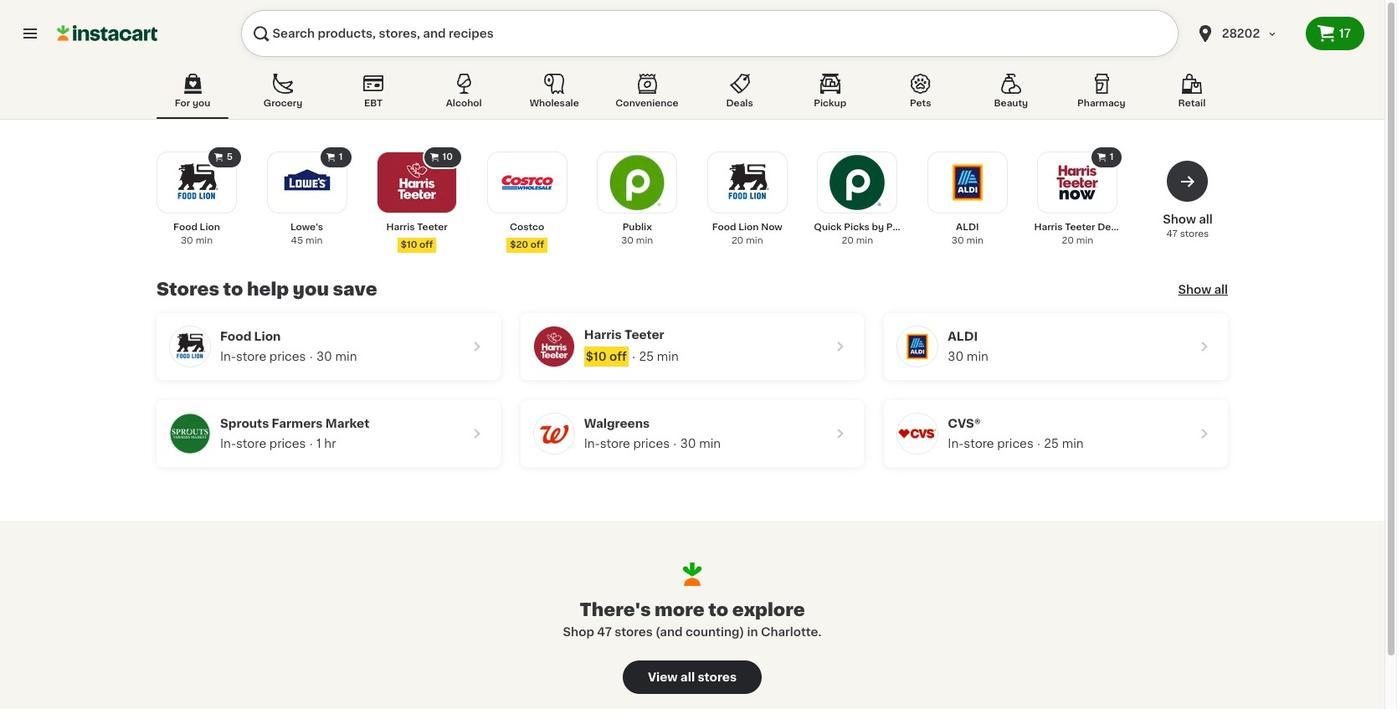 Task type: describe. For each thing, give the bounding box(es) containing it.
farmers
[[272, 418, 323, 430]]

teeter for harris teeter
[[625, 329, 665, 341]]

store for cvs®
[[964, 438, 995, 450]]

0 vertical spatial food lion image
[[168, 154, 225, 211]]

1 vertical spatial $10
[[586, 351, 607, 363]]

5
[[227, 152, 233, 162]]

min inside food lion 30 min
[[196, 236, 213, 245]]

stores inside show all 47 stores
[[1181, 229, 1210, 239]]

show for show all
[[1179, 284, 1212, 296]]

min inside lowe's 45 min
[[306, 236, 323, 245]]

30 inside publix 30 min
[[622, 236, 634, 245]]

20 for quick picks by publix 20 min
[[842, 236, 854, 245]]

publix image
[[609, 154, 666, 211]]

costco image
[[499, 154, 556, 211]]

sprouts
[[220, 418, 269, 430]]

walgreens
[[584, 418, 650, 430]]

lowe's image
[[279, 154, 335, 211]]

in-store prices for sprouts farmers market
[[220, 438, 306, 450]]

in- for cvs®
[[948, 438, 964, 450]]

in
[[748, 627, 758, 638]]

show all 47 stores
[[1163, 214, 1213, 239]]

harris for harris teeter delivery now 20 min
[[1035, 223, 1063, 232]]

show all button
[[1179, 281, 1229, 298]]

quick
[[814, 223, 842, 232]]

view all stores link
[[623, 661, 762, 695]]

pickup button
[[795, 70, 867, 119]]

0 vertical spatial aldi 30 min
[[952, 223, 984, 245]]

harris teeter image
[[534, 327, 574, 367]]

1 for delivery
[[1110, 152, 1114, 162]]

deals
[[726, 99, 754, 108]]

1 for min
[[339, 152, 343, 162]]

retail
[[1179, 99, 1206, 108]]

lion for food lion 30 min
[[200, 223, 220, 232]]

1 vertical spatial aldi 30 min
[[948, 331, 989, 363]]

$10 off
[[586, 351, 627, 363]]

costco
[[510, 223, 545, 232]]

28202 button
[[1186, 10, 1306, 57]]

stores inside there's more to explore shop 47 stores (and counting) in charlotte.
[[615, 627, 653, 638]]

2 horizontal spatial off
[[610, 351, 627, 363]]

all for view all stores
[[681, 672, 695, 684]]

publix inside publix 30 min
[[623, 223, 652, 232]]

walgreens image
[[534, 414, 574, 454]]

picks
[[844, 223, 870, 232]]

shop
[[563, 627, 595, 638]]

stores inside button
[[698, 672, 737, 684]]

charlotte.
[[761, 627, 822, 638]]

17
[[1340, 28, 1352, 39]]

28202
[[1223, 28, 1261, 39]]

now inside food lion now 20 min
[[761, 223, 783, 232]]

cvs® image
[[898, 414, 938, 454]]

counting)
[[686, 627, 745, 638]]

17 button
[[1306, 17, 1365, 50]]

alcohol button
[[428, 70, 500, 119]]

harris teeter $10 off
[[387, 223, 448, 250]]

you inside "button"
[[193, 99, 210, 108]]

for you button
[[157, 70, 229, 119]]

now inside harris teeter delivery now 20 min
[[1140, 223, 1161, 232]]

beauty button
[[976, 70, 1048, 119]]

harris teeter
[[584, 329, 665, 341]]

store for walgreens
[[600, 438, 631, 450]]

market
[[326, 418, 370, 430]]

lion for food lion
[[254, 331, 281, 343]]

1 hr
[[317, 438, 336, 450]]

sprouts farmers market image
[[170, 414, 210, 454]]

pharmacy
[[1078, 99, 1126, 108]]

10
[[443, 152, 453, 162]]

47 inside there's more to explore shop 47 stores (and counting) in charlotte.
[[597, 627, 612, 638]]

teeter for harris teeter $10 off
[[417, 223, 448, 232]]

prices for sprouts farmers market
[[270, 438, 306, 450]]

quick picks by publix image
[[829, 154, 886, 211]]

shop categories tab list
[[157, 70, 1229, 119]]

explore
[[733, 602, 805, 619]]

for you
[[175, 99, 210, 108]]

store for food lion
[[236, 351, 267, 363]]

all for show all 47 stores
[[1199, 214, 1213, 225]]

in- for walgreens
[[584, 438, 600, 450]]

0 vertical spatial aldi
[[957, 223, 979, 232]]

hr
[[324, 438, 336, 450]]



Task type: locate. For each thing, give the bounding box(es) containing it.
you
[[193, 99, 210, 108], [293, 281, 329, 298]]

to inside tab panel
[[223, 281, 243, 298]]

0 horizontal spatial off
[[420, 240, 433, 250]]

2 horizontal spatial teeter
[[1065, 223, 1096, 232]]

store down 'food lion'
[[236, 351, 267, 363]]

30 min for walgreens
[[681, 438, 721, 450]]

2 now from the left
[[1140, 223, 1161, 232]]

1 horizontal spatial 25 min
[[1045, 438, 1084, 450]]

aldi down aldi image
[[957, 223, 979, 232]]

wholesale
[[530, 99, 579, 108]]

2 horizontal spatial 20
[[1062, 236, 1074, 245]]

1 vertical spatial food lion image
[[170, 327, 210, 367]]

1 vertical spatial aldi
[[948, 331, 978, 343]]

store down walgreens
[[600, 438, 631, 450]]

1 horizontal spatial all
[[1199, 214, 1213, 225]]

now right delivery
[[1140, 223, 1161, 232]]

all for show all
[[1215, 284, 1229, 296]]

teeter inside harris teeter $10 off
[[417, 223, 448, 232]]

show down show all 47 stores
[[1179, 284, 1212, 296]]

food inside food lion now 20 min
[[712, 223, 737, 232]]

cvs®
[[948, 418, 982, 430]]

food
[[173, 223, 198, 232], [712, 223, 737, 232], [220, 331, 252, 343]]

in-
[[220, 351, 236, 363], [220, 438, 236, 450], [584, 438, 600, 450], [948, 438, 964, 450]]

aldi 30 min
[[952, 223, 984, 245], [948, 331, 989, 363]]

off right $20 in the left top of the page
[[531, 240, 544, 250]]

lowe's 45 min
[[291, 223, 323, 245]]

1 horizontal spatial 47
[[1167, 229, 1178, 239]]

min inside harris teeter delivery now 20 min
[[1077, 236, 1094, 245]]

convenience
[[616, 99, 679, 108]]

in- down 'food lion'
[[220, 351, 236, 363]]

there's more to explore shop 47 stores (and counting) in charlotte.
[[563, 602, 822, 638]]

show for show all 47 stores
[[1163, 214, 1197, 225]]

delivery
[[1098, 223, 1138, 232]]

store for sprouts farmers market
[[236, 438, 267, 450]]

pickup
[[814, 99, 847, 108]]

1 horizontal spatial 30 min
[[681, 438, 721, 450]]

in-store prices down sprouts at left
[[220, 438, 306, 450]]

grocery
[[264, 99, 303, 108]]

0 horizontal spatial teeter
[[417, 223, 448, 232]]

aldi image
[[940, 154, 996, 211]]

lion for food lion now 20 min
[[739, 223, 759, 232]]

pets
[[910, 99, 932, 108]]

pets button
[[885, 70, 957, 119]]

0 horizontal spatial 1
[[317, 438, 321, 450]]

1 vertical spatial to
[[709, 602, 729, 619]]

publix inside quick picks by publix 20 min
[[887, 223, 916, 232]]

teeter
[[417, 223, 448, 232], [1065, 223, 1096, 232], [625, 329, 665, 341]]

publix right the by
[[887, 223, 916, 232]]

0 horizontal spatial 25 min
[[639, 351, 679, 363]]

harris inside harris teeter $10 off
[[387, 223, 415, 232]]

in-store prices
[[220, 351, 306, 363], [220, 438, 306, 450], [584, 438, 670, 450], [948, 438, 1034, 450]]

1 horizontal spatial stores
[[698, 672, 737, 684]]

prices
[[270, 351, 306, 363], [270, 438, 306, 450], [634, 438, 670, 450], [998, 438, 1034, 450]]

view all stores button
[[623, 661, 762, 695]]

store down cvs® in the bottom right of the page
[[964, 438, 995, 450]]

off down harris teeter image
[[420, 240, 433, 250]]

food down food lion now image at the right top of the page
[[712, 223, 737, 232]]

0 horizontal spatial food
[[173, 223, 198, 232]]

lion inside food lion now 20 min
[[739, 223, 759, 232]]

store down sprouts at left
[[236, 438, 267, 450]]

off inside 'costco $20 off'
[[531, 240, 544, 250]]

1 horizontal spatial now
[[1140, 223, 1161, 232]]

1 vertical spatial 25 min
[[1045, 438, 1084, 450]]

grocery button
[[247, 70, 319, 119]]

1 vertical spatial 47
[[597, 627, 612, 638]]

1 publix from the left
[[623, 223, 652, 232]]

2 horizontal spatial stores
[[1181, 229, 1210, 239]]

to up counting)
[[709, 602, 729, 619]]

2 20 from the left
[[842, 236, 854, 245]]

teeter for harris teeter delivery now 20 min
[[1065, 223, 1096, 232]]

$10 inside harris teeter $10 off
[[401, 240, 417, 250]]

aldi right aldi icon
[[948, 331, 978, 343]]

harris teeter delivery now image
[[1050, 154, 1107, 211]]

stores
[[157, 281, 219, 298]]

in-store prices for food lion
[[220, 351, 306, 363]]

in-store prices for cvs®
[[948, 438, 1034, 450]]

0 vertical spatial 47
[[1167, 229, 1178, 239]]

for
[[175, 99, 190, 108]]

min inside quick picks by publix 20 min
[[856, 236, 874, 245]]

1 horizontal spatial $10
[[586, 351, 607, 363]]

harris inside harris teeter delivery now 20 min
[[1035, 223, 1063, 232]]

to
[[223, 281, 243, 298], [709, 602, 729, 619]]

view
[[648, 672, 678, 684]]

harris up $10 off
[[584, 329, 622, 341]]

1 now from the left
[[761, 223, 783, 232]]

0 horizontal spatial harris
[[387, 223, 415, 232]]

1 horizontal spatial food
[[220, 331, 252, 343]]

2 publix from the left
[[887, 223, 916, 232]]

harris teeter delivery now 20 min
[[1035, 223, 1161, 245]]

food up stores
[[173, 223, 198, 232]]

20
[[732, 236, 744, 245], [842, 236, 854, 245], [1062, 236, 1074, 245]]

now
[[761, 223, 783, 232], [1140, 223, 1161, 232]]

harris down harris teeter image
[[387, 223, 415, 232]]

30 min
[[317, 351, 357, 363], [681, 438, 721, 450]]

pharmacy button
[[1066, 70, 1138, 119]]

food for food lion
[[220, 331, 252, 343]]

20 down picks
[[842, 236, 854, 245]]

food for food lion now 20 min
[[712, 223, 737, 232]]

publix 30 min
[[622, 223, 653, 245]]

25 min for cvs®
[[1045, 438, 1084, 450]]

0 vertical spatial 25
[[639, 351, 654, 363]]

show inside show all popup button
[[1179, 284, 1212, 296]]

in- down sprouts at left
[[220, 438, 236, 450]]

25 min
[[639, 351, 679, 363], [1045, 438, 1084, 450]]

ebt button
[[338, 70, 410, 119]]

47 down there's
[[597, 627, 612, 638]]

aldi 30 min down aldi image
[[952, 223, 984, 245]]

food lion
[[220, 331, 281, 343]]

teeter down harris teeter image
[[417, 223, 448, 232]]

0 horizontal spatial 47
[[597, 627, 612, 638]]

1 vertical spatial you
[[293, 281, 329, 298]]

20 inside harris teeter delivery now 20 min
[[1062, 236, 1074, 245]]

by
[[872, 223, 885, 232]]

0 horizontal spatial lion
[[200, 223, 220, 232]]

prices for cvs®
[[998, 438, 1034, 450]]

1 right harris teeter delivery now image
[[1110, 152, 1114, 162]]

0 vertical spatial 30 min
[[317, 351, 357, 363]]

in- down cvs® in the bottom right of the page
[[948, 438, 964, 450]]

prices for walgreens
[[634, 438, 670, 450]]

deals button
[[704, 70, 776, 119]]

1 vertical spatial 30 min
[[681, 438, 721, 450]]

0 vertical spatial $10
[[401, 240, 417, 250]]

all inside show all 47 stores
[[1199, 214, 1213, 225]]

25 for cvs®
[[1045, 438, 1059, 450]]

1 vertical spatial 25
[[1045, 438, 1059, 450]]

30
[[181, 236, 193, 245], [622, 236, 634, 245], [952, 236, 965, 245], [317, 351, 332, 363], [948, 351, 964, 363], [681, 438, 696, 450]]

1 vertical spatial stores
[[615, 627, 653, 638]]

None search field
[[241, 10, 1179, 57]]

to inside there's more to explore shop 47 stores (and counting) in charlotte.
[[709, 602, 729, 619]]

Search field
[[241, 10, 1179, 57]]

stores
[[1181, 229, 1210, 239], [615, 627, 653, 638], [698, 672, 737, 684]]

food lion image left 5
[[168, 154, 225, 211]]

0 horizontal spatial all
[[681, 672, 695, 684]]

47 right delivery
[[1167, 229, 1178, 239]]

harris for harris teeter
[[584, 329, 622, 341]]

food inside food lion 30 min
[[173, 223, 198, 232]]

lowe's
[[291, 223, 323, 232]]

25 for harris teeter
[[639, 351, 654, 363]]

47 inside show all 47 stores
[[1167, 229, 1178, 239]]

min
[[196, 236, 213, 245], [306, 236, 323, 245], [636, 236, 653, 245], [746, 236, 763, 245], [856, 236, 874, 245], [967, 236, 984, 245], [1077, 236, 1094, 245], [335, 351, 357, 363], [657, 351, 679, 363], [967, 351, 989, 363], [699, 438, 721, 450], [1062, 438, 1084, 450]]

1 horizontal spatial off
[[531, 240, 544, 250]]

1
[[339, 152, 343, 162], [1110, 152, 1114, 162], [317, 438, 321, 450]]

1 horizontal spatial lion
[[254, 331, 281, 343]]

1 20 from the left
[[732, 236, 744, 245]]

$10 down harris teeter image
[[401, 240, 417, 250]]

convenience button
[[609, 70, 686, 119]]

food lion 30 min
[[173, 223, 220, 245]]

$10 down harris teeter
[[586, 351, 607, 363]]

min inside publix 30 min
[[636, 236, 653, 245]]

2 horizontal spatial lion
[[739, 223, 759, 232]]

0 horizontal spatial $10
[[401, 240, 417, 250]]

aldi 30 min right aldi icon
[[948, 331, 989, 363]]

in- for food lion
[[220, 351, 236, 363]]

off down harris teeter
[[610, 351, 627, 363]]

to left help
[[223, 281, 243, 298]]

lion down food lion now image at the right top of the page
[[739, 223, 759, 232]]

2 horizontal spatial harris
[[1035, 223, 1063, 232]]

2 vertical spatial stores
[[698, 672, 737, 684]]

45
[[291, 236, 303, 245]]

prices for food lion
[[270, 351, 306, 363]]

1 vertical spatial all
[[1215, 284, 1229, 296]]

20 for harris teeter delivery now 20 min
[[1062, 236, 1074, 245]]

show inside show all 47 stores
[[1163, 214, 1197, 225]]

in-store prices down walgreens
[[584, 438, 670, 450]]

in-store prices for walgreens
[[584, 438, 670, 450]]

all inside popup button
[[1215, 284, 1229, 296]]

stores to help you save tab panel
[[148, 146, 1237, 467]]

there's
[[580, 602, 651, 619]]

min inside food lion now 20 min
[[746, 236, 763, 245]]

lion up stores
[[200, 223, 220, 232]]

28202 button
[[1196, 10, 1296, 57]]

0 vertical spatial to
[[223, 281, 243, 298]]

harris down harris teeter delivery now image
[[1035, 223, 1063, 232]]

show
[[1163, 214, 1197, 225], [1179, 284, 1212, 296]]

20 inside quick picks by publix 20 min
[[842, 236, 854, 245]]

harris for harris teeter $10 off
[[387, 223, 415, 232]]

2 vertical spatial all
[[681, 672, 695, 684]]

store
[[236, 351, 267, 363], [236, 438, 267, 450], [600, 438, 631, 450], [964, 438, 995, 450]]

costco $20 off
[[510, 223, 545, 250]]

25 min for harris teeter
[[639, 351, 679, 363]]

30 inside food lion 30 min
[[181, 236, 193, 245]]

(and
[[656, 627, 683, 638]]

harris teeter image
[[389, 154, 446, 211]]

1 right lowe's image
[[339, 152, 343, 162]]

lion down help
[[254, 331, 281, 343]]

publix
[[623, 223, 652, 232], [887, 223, 916, 232]]

teeter left delivery
[[1065, 223, 1096, 232]]

2 horizontal spatial all
[[1215, 284, 1229, 296]]

aldi
[[957, 223, 979, 232], [948, 331, 978, 343]]

in- down walgreens
[[584, 438, 600, 450]]

1 horizontal spatial 20
[[842, 236, 854, 245]]

teeter up $10 off
[[625, 329, 665, 341]]

0 vertical spatial show
[[1163, 214, 1197, 225]]

20 down food lion now image at the right top of the page
[[732, 236, 744, 245]]

1 horizontal spatial 1
[[339, 152, 343, 162]]

show right delivery
[[1163, 214, 1197, 225]]

0 horizontal spatial 25
[[639, 351, 654, 363]]

off inside harris teeter $10 off
[[420, 240, 433, 250]]

0 horizontal spatial 30 min
[[317, 351, 357, 363]]

you right for
[[193, 99, 210, 108]]

3 20 from the left
[[1062, 236, 1074, 245]]

2 horizontal spatial food
[[712, 223, 737, 232]]

in- for sprouts farmers market
[[220, 438, 236, 450]]

20 down harris teeter delivery now image
[[1062, 236, 1074, 245]]

0 vertical spatial stores
[[1181, 229, 1210, 239]]

$10
[[401, 240, 417, 250], [586, 351, 607, 363]]

teeter inside harris teeter delivery now 20 min
[[1065, 223, 1096, 232]]

alcohol
[[446, 99, 482, 108]]

in-store prices down cvs® in the bottom right of the page
[[948, 438, 1034, 450]]

47
[[1167, 229, 1178, 239], [597, 627, 612, 638]]

1 horizontal spatial to
[[709, 602, 729, 619]]

retail button
[[1157, 70, 1229, 119]]

food for food lion 30 min
[[173, 223, 198, 232]]

0 horizontal spatial you
[[193, 99, 210, 108]]

harris
[[387, 223, 415, 232], [1035, 223, 1063, 232], [584, 329, 622, 341]]

1 horizontal spatial harris
[[584, 329, 622, 341]]

0 horizontal spatial to
[[223, 281, 243, 298]]

view all stores
[[648, 672, 737, 684]]

0 horizontal spatial now
[[761, 223, 783, 232]]

$20
[[510, 240, 529, 250]]

in-store prices down 'food lion'
[[220, 351, 306, 363]]

0 vertical spatial 25 min
[[639, 351, 679, 363]]

stores to help you save
[[157, 281, 377, 298]]

1 horizontal spatial you
[[293, 281, 329, 298]]

30 min for food lion
[[317, 351, 357, 363]]

1 horizontal spatial 25
[[1045, 438, 1059, 450]]

1 left hr
[[317, 438, 321, 450]]

0 horizontal spatial publix
[[623, 223, 652, 232]]

publix down publix image
[[623, 223, 652, 232]]

1 vertical spatial show
[[1179, 284, 1212, 296]]

food lion now 20 min
[[712, 223, 783, 245]]

0 horizontal spatial stores
[[615, 627, 653, 638]]

food lion now image
[[719, 154, 776, 211]]

aldi image
[[898, 327, 938, 367]]

stores up show all
[[1181, 229, 1210, 239]]

food down stores to help you save
[[220, 331, 252, 343]]

quick picks by publix 20 min
[[814, 223, 916, 245]]

20 inside food lion now 20 min
[[732, 236, 744, 245]]

1 horizontal spatial teeter
[[625, 329, 665, 341]]

save
[[333, 281, 377, 298]]

show all
[[1179, 284, 1229, 296]]

food lion image down stores
[[170, 327, 210, 367]]

0 horizontal spatial 20
[[732, 236, 744, 245]]

sprouts farmers market
[[220, 418, 370, 430]]

ebt
[[364, 99, 383, 108]]

lion inside food lion 30 min
[[200, 223, 220, 232]]

stores down there's
[[615, 627, 653, 638]]

1 horizontal spatial publix
[[887, 223, 916, 232]]

you right help
[[293, 281, 329, 298]]

all inside button
[[681, 672, 695, 684]]

0 vertical spatial you
[[193, 99, 210, 108]]

2 horizontal spatial 1
[[1110, 152, 1114, 162]]

more
[[655, 602, 705, 619]]

food lion image
[[168, 154, 225, 211], [170, 327, 210, 367]]

0 vertical spatial all
[[1199, 214, 1213, 225]]

beauty
[[994, 99, 1029, 108]]

lion
[[200, 223, 220, 232], [739, 223, 759, 232], [254, 331, 281, 343]]

stores down counting)
[[698, 672, 737, 684]]

instacart image
[[57, 23, 157, 44]]

now down food lion now image at the right top of the page
[[761, 223, 783, 232]]

wholesale button
[[519, 70, 591, 119]]

you inside tab panel
[[293, 281, 329, 298]]

help
[[247, 281, 289, 298]]



Task type: vqa. For each thing, say whether or not it's contained in the screenshot.
bottom ALDI
yes



